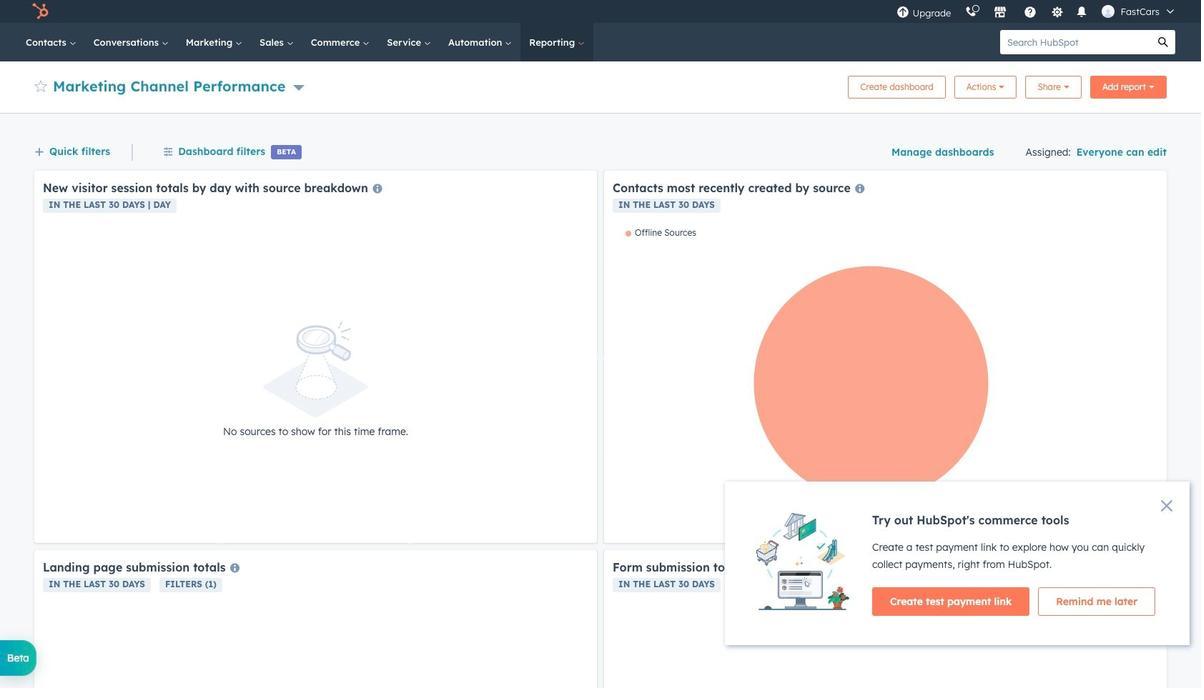 Task type: describe. For each thing, give the bounding box(es) containing it.
toggle series visibility region
[[626, 227, 697, 238]]

form submission totals element
[[604, 551, 1167, 689]]

new visitor session totals by day with source breakdown element
[[34, 171, 597, 544]]

interactive chart image
[[613, 227, 1159, 535]]

landing page submission totals element
[[34, 551, 597, 689]]

close image
[[1162, 501, 1173, 512]]

contacts most recently created by source element
[[604, 171, 1167, 544]]



Task type: vqa. For each thing, say whether or not it's contained in the screenshot.
"New visitor session totals by day with source breakdown" element
yes



Task type: locate. For each thing, give the bounding box(es) containing it.
christina overa image
[[1103, 5, 1115, 18]]

menu
[[890, 0, 1184, 23]]

marketplaces image
[[995, 6, 1007, 19]]

Search HubSpot search field
[[1001, 30, 1152, 54]]

banner
[[34, 72, 1167, 99]]



